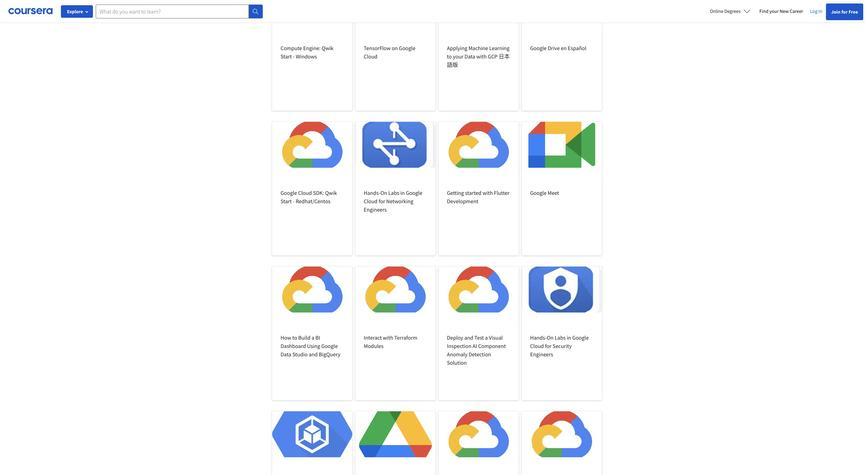 Task type: locate. For each thing, give the bounding box(es) containing it.
applying machine learning to your data with gcp 日本 語版 link
[[439, 0, 519, 111]]

1 horizontal spatial and
[[465, 335, 474, 342]]

cloud
[[364, 53, 378, 60], [298, 190, 312, 197], [364, 198, 378, 205], [531, 343, 544, 350]]

for left networking
[[379, 198, 386, 205]]

0 horizontal spatial your
[[453, 53, 464, 60]]

0 vertical spatial hands-
[[364, 190, 381, 197]]

2 - from the top
[[293, 198, 295, 205]]

data
[[465, 53, 476, 60], [281, 351, 292, 358]]

1 horizontal spatial to
[[447, 53, 452, 60]]

new
[[781, 8, 790, 14]]

engineers inside 'hands-on labs in google cloud for security engineers'
[[531, 351, 554, 358]]

1 horizontal spatial on
[[547, 335, 554, 342]]

for inside 'hands-on labs in google cloud for security engineers'
[[546, 343, 552, 350]]

dashboard
[[281, 343, 306, 350]]

on for networking
[[381, 190, 388, 197]]

to up '語版'
[[447, 53, 452, 60]]

on
[[381, 190, 388, 197], [547, 335, 554, 342]]

hands-
[[364, 190, 381, 197], [531, 335, 547, 342]]

1 vertical spatial your
[[453, 53, 464, 60]]

how to build a bi dashboard using google data studio and bigquery
[[281, 335, 341, 358]]

ai
[[473, 343, 478, 350]]

google inside hands-on labs in google cloud for networking engineers
[[406, 190, 423, 197]]

engineers inside hands-on labs in google cloud for networking engineers
[[364, 206, 387, 213]]

0 horizontal spatial for
[[379, 198, 386, 205]]

1 vertical spatial for
[[379, 198, 386, 205]]

deploy and test a visual inspection ai component anomaly detection solution
[[447, 335, 506, 367]]

1 horizontal spatial a
[[486, 335, 488, 342]]

0 vertical spatial in
[[401, 190, 405, 197]]

1 horizontal spatial data
[[465, 53, 476, 60]]

your
[[770, 8, 780, 14], [453, 53, 464, 60]]

in for networking
[[401, 190, 405, 197]]

to inside "applying machine learning to your data with gcp 日本 語版"
[[447, 53, 452, 60]]

and inside deploy and test a visual inspection ai component anomaly detection solution
[[465, 335, 474, 342]]

in inside 'hands-on labs in google cloud for security engineers'
[[567, 335, 572, 342]]

a for visual
[[486, 335, 488, 342]]

start inside the compute engine: qwik start - windows
[[281, 53, 292, 60]]

labs up networking
[[389, 190, 400, 197]]

sdk:
[[313, 190, 324, 197]]

- inside google cloud sdk: qwik start - redhat/centos
[[293, 198, 295, 205]]

with inside getting started with flutter development
[[483, 190, 493, 197]]

cloud down tensorflow
[[364, 53, 378, 60]]

data down machine
[[465, 53, 476, 60]]

your down applying
[[453, 53, 464, 60]]

data inside the how to build a bi dashboard using google data studio and bigquery
[[281, 351, 292, 358]]

labs inside 'hands-on labs in google cloud for security engineers'
[[555, 335, 566, 342]]

cloud inside 'tensorflow on google cloud'
[[364, 53, 378, 60]]

0 horizontal spatial on
[[381, 190, 388, 197]]

2 vertical spatial for
[[546, 343, 552, 350]]

hands-on labs in google cloud for networking engineers
[[364, 190, 423, 213]]

online degrees
[[711, 8, 741, 14]]

labs inside hands-on labs in google cloud for networking engineers
[[389, 190, 400, 197]]

and down using
[[309, 351, 318, 358]]

on
[[392, 45, 398, 52]]

explore
[[67, 8, 83, 15]]

start
[[281, 53, 292, 60], [281, 198, 292, 205]]

anomaly
[[447, 351, 468, 358]]

1 horizontal spatial hands-
[[531, 335, 547, 342]]

qwik
[[322, 45, 334, 52], [325, 190, 337, 197]]

a inside the how to build a bi dashboard using google data studio and bigquery
[[312, 335, 315, 342]]

drive
[[548, 45, 560, 52]]

qwik right sdk:
[[325, 190, 337, 197]]

0 vertical spatial -
[[293, 53, 295, 60]]

語版
[[447, 61, 459, 68]]

to up 'dashboard' at left bottom
[[293, 335, 297, 342]]

0 horizontal spatial hands-
[[364, 190, 381, 197]]

1 vertical spatial hands-
[[531, 335, 547, 342]]

your inside "link"
[[770, 8, 780, 14]]

0 horizontal spatial in
[[401, 190, 405, 197]]

1 vertical spatial -
[[293, 198, 295, 205]]

0 vertical spatial on
[[381, 190, 388, 197]]

1 vertical spatial in
[[567, 335, 572, 342]]

1 vertical spatial on
[[547, 335, 554, 342]]

- left the redhat/centos
[[293, 198, 295, 205]]

in
[[401, 190, 405, 197], [567, 335, 572, 342]]

deploy and test a visual inspection ai component anomaly detection solution link
[[439, 267, 519, 401]]

labs up security
[[555, 335, 566, 342]]

cloud left security
[[531, 343, 544, 350]]

in inside hands-on labs in google cloud for networking engineers
[[401, 190, 405, 197]]

0 vertical spatial data
[[465, 53, 476, 60]]

find your new career
[[760, 8, 804, 14]]

with right interact
[[383, 335, 394, 342]]

on up security
[[547, 335, 554, 342]]

on inside hands-on labs in google cloud for networking engineers
[[381, 190, 388, 197]]

0 vertical spatial your
[[770, 8, 780, 14]]

1 a from the left
[[312, 335, 315, 342]]

0 horizontal spatial a
[[312, 335, 315, 342]]

and
[[465, 335, 474, 342], [309, 351, 318, 358]]

bigquery
[[319, 351, 341, 358]]

on up networking
[[381, 190, 388, 197]]

en
[[562, 45, 567, 52]]

- down compute
[[293, 53, 295, 60]]

on inside 'hands-on labs in google cloud for security engineers'
[[547, 335, 554, 342]]

hands- inside 'hands-on labs in google cloud for security engineers'
[[531, 335, 547, 342]]

1 vertical spatial and
[[309, 351, 318, 358]]

cloud up the redhat/centos
[[298, 190, 312, 197]]

1 vertical spatial labs
[[555, 335, 566, 342]]

with
[[477, 53, 487, 60], [483, 190, 493, 197], [383, 335, 394, 342]]

0 vertical spatial start
[[281, 53, 292, 60]]

solution
[[447, 360, 467, 367]]

1 vertical spatial qwik
[[325, 190, 337, 197]]

start down compute
[[281, 53, 292, 60]]

0 horizontal spatial data
[[281, 351, 292, 358]]

flutter
[[495, 190, 510, 197]]

1 horizontal spatial your
[[770, 8, 780, 14]]

hands-on labs in google cloud for security engineers link
[[522, 267, 603, 401]]

for inside hands-on labs in google cloud for networking engineers
[[379, 198, 386, 205]]

a right test
[[486, 335, 488, 342]]

2 vertical spatial with
[[383, 335, 394, 342]]

1 vertical spatial with
[[483, 190, 493, 197]]

a left bi
[[312, 335, 315, 342]]

1 horizontal spatial engineers
[[531, 351, 554, 358]]

hands-on labs in google cloud for security engineers
[[531, 335, 589, 358]]

0 vertical spatial engineers
[[364, 206, 387, 213]]

interact
[[364, 335, 382, 342]]

in up security
[[567, 335, 572, 342]]

a
[[312, 335, 315, 342], [486, 335, 488, 342]]

free
[[850, 9, 859, 15]]

engineers down security
[[531, 351, 554, 358]]

for for hands-on labs in google cloud for security engineers
[[546, 343, 552, 350]]

español
[[568, 45, 587, 52]]

your right 'find'
[[770, 8, 780, 14]]

qwik right engine:
[[322, 45, 334, 52]]

google meet
[[531, 190, 560, 197]]

redhat/centos
[[296, 198, 331, 205]]

0 vertical spatial for
[[842, 9, 849, 15]]

hands-on labs in google cloud for networking engineers link
[[356, 122, 436, 256]]

2 a from the left
[[486, 335, 488, 342]]

tensorflow on google cloud link
[[356, 0, 436, 111]]

1 horizontal spatial for
[[546, 343, 552, 350]]

compute
[[281, 45, 302, 52]]

start left the redhat/centos
[[281, 198, 292, 205]]

2 horizontal spatial for
[[842, 9, 849, 15]]

qwik inside the compute engine: qwik start - windows
[[322, 45, 334, 52]]

google inside "link"
[[531, 190, 547, 197]]

engine:
[[304, 45, 321, 52]]

with inside "applying machine learning to your data with gcp 日本 語版"
[[477, 53, 487, 60]]

online degrees button
[[705, 3, 757, 19]]

for left security
[[546, 343, 552, 350]]

0 horizontal spatial engineers
[[364, 206, 387, 213]]

for
[[842, 9, 849, 15], [379, 198, 386, 205], [546, 343, 552, 350]]

1 vertical spatial to
[[293, 335, 297, 342]]

a inside deploy and test a visual inspection ai component anomaly detection solution
[[486, 335, 488, 342]]

visual
[[489, 335, 503, 342]]

for right join
[[842, 9, 849, 15]]

1 start from the top
[[281, 53, 292, 60]]

0 horizontal spatial labs
[[389, 190, 400, 197]]

cloud left networking
[[364, 198, 378, 205]]

1 horizontal spatial labs
[[555, 335, 566, 342]]

getting started with flutter development
[[447, 190, 510, 205]]

0 vertical spatial qwik
[[322, 45, 334, 52]]

0 vertical spatial and
[[465, 335, 474, 342]]

google
[[399, 45, 416, 52], [531, 45, 547, 52], [281, 190, 297, 197], [406, 190, 423, 197], [531, 190, 547, 197], [573, 335, 589, 342], [322, 343, 338, 350]]

with down machine
[[477, 53, 487, 60]]

in up networking
[[401, 190, 405, 197]]

0 horizontal spatial to
[[293, 335, 297, 342]]

1 vertical spatial data
[[281, 351, 292, 358]]

engineers
[[364, 206, 387, 213], [531, 351, 554, 358]]

tensorflow on google cloud
[[364, 45, 416, 60]]

1 - from the top
[[293, 53, 295, 60]]

detection
[[469, 351, 492, 358]]

engineers for hands-on labs in google cloud for security engineers
[[531, 351, 554, 358]]

in
[[819, 8, 823, 14]]

data down 'dashboard' at left bottom
[[281, 351, 292, 358]]

and up ai
[[465, 335, 474, 342]]

google drive en español
[[531, 45, 587, 52]]

1 horizontal spatial in
[[567, 335, 572, 342]]

-
[[293, 53, 295, 60], [293, 198, 295, 205]]

0 vertical spatial with
[[477, 53, 487, 60]]

coursera image
[[8, 6, 53, 17]]

1 vertical spatial engineers
[[531, 351, 554, 358]]

hands- inside hands-on labs in google cloud for networking engineers
[[364, 190, 381, 197]]

find your new career link
[[757, 7, 807, 16]]

terraform
[[395, 335, 418, 342]]

0 horizontal spatial and
[[309, 351, 318, 358]]

None search field
[[96, 4, 263, 18]]

degrees
[[725, 8, 741, 14]]

2 start from the top
[[281, 198, 292, 205]]

engineers down networking
[[364, 206, 387, 213]]

0 vertical spatial to
[[447, 53, 452, 60]]

component
[[479, 343, 506, 350]]

0 vertical spatial labs
[[389, 190, 400, 197]]

to inside the how to build a bi dashboard using google data studio and bigquery
[[293, 335, 297, 342]]

1 vertical spatial start
[[281, 198, 292, 205]]

with left flutter
[[483, 190, 493, 197]]

interact with terraform modules link
[[356, 267, 436, 401]]

labs
[[389, 190, 400, 197], [555, 335, 566, 342]]

to
[[447, 53, 452, 60], [293, 335, 297, 342]]

modules
[[364, 343, 384, 350]]

explore button
[[61, 5, 93, 18]]



Task type: describe. For each thing, give the bounding box(es) containing it.
in for security
[[567, 335, 572, 342]]

google inside the how to build a bi dashboard using google data studio and bigquery
[[322, 343, 338, 350]]

compute engine: qwik start - windows link
[[273, 0, 353, 111]]

google inside 'hands-on labs in google cloud for security engineers'
[[573, 335, 589, 342]]

windows
[[296, 53, 317, 60]]

gcp
[[488, 53, 498, 60]]

how
[[281, 335, 292, 342]]

join for free link
[[827, 3, 864, 20]]

and inside the how to build a bi dashboard using google data studio and bigquery
[[309, 351, 318, 358]]

engineers for hands-on labs in google cloud for networking engineers
[[364, 206, 387, 213]]

for for hands-on labs in google cloud for networking engineers
[[379, 198, 386, 205]]

on for security
[[547, 335, 554, 342]]

build
[[299, 335, 311, 342]]

networking
[[387, 198, 414, 205]]

cloud inside google cloud sdk: qwik start - redhat/centos
[[298, 190, 312, 197]]

log in link
[[807, 7, 827, 15]]

google meet link
[[522, 122, 603, 256]]

google cloud sdk: qwik start - redhat/centos
[[281, 190, 337, 205]]

cloud inside hands-on labs in google cloud for networking engineers
[[364, 198, 378, 205]]

google cloud sdk: qwik start - redhat/centos link
[[273, 122, 353, 256]]

how to build a bi dashboard using google data studio and bigquery link
[[273, 267, 353, 401]]

find
[[760, 8, 769, 14]]

qwik inside google cloud sdk: qwik start - redhat/centos
[[325, 190, 337, 197]]

google inside 'tensorflow on google cloud'
[[399, 45, 416, 52]]

tensorflow
[[364, 45, 391, 52]]

labs for security
[[555, 335, 566, 342]]

getting
[[447, 190, 464, 197]]

online
[[711, 8, 724, 14]]

hands- for hands-on labs in google cloud for security engineers
[[531, 335, 547, 342]]

log
[[811, 8, 818, 14]]

bi
[[316, 335, 321, 342]]

a for bi
[[312, 335, 315, 342]]

join for free
[[832, 9, 859, 15]]

studio
[[293, 351, 308, 358]]

your inside "applying machine learning to your data with gcp 日本 語版"
[[453, 53, 464, 60]]

What do you want to learn? text field
[[96, 4, 249, 18]]

join
[[832, 9, 841, 15]]

machine
[[469, 45, 489, 52]]

日本
[[499, 53, 510, 60]]

meet
[[548, 190, 560, 197]]

log in
[[811, 8, 823, 14]]

using
[[307, 343, 321, 350]]

applying machine learning to your data with gcp 日本 語版
[[447, 45, 510, 68]]

start inside google cloud sdk: qwik start - redhat/centos
[[281, 198, 292, 205]]

learning
[[490, 45, 510, 52]]

hands- for hands-on labs in google cloud for networking engineers
[[364, 190, 381, 197]]

test
[[475, 335, 484, 342]]

labs for networking
[[389, 190, 400, 197]]

career
[[791, 8, 804, 14]]

getting started with flutter development link
[[439, 122, 519, 256]]

interact with terraform modules
[[364, 335, 418, 350]]

- inside the compute engine: qwik start - windows
[[293, 53, 295, 60]]

google drive en español link
[[522, 0, 603, 111]]

security
[[553, 343, 572, 350]]

cloud inside 'hands-on labs in google cloud for security engineers'
[[531, 343, 544, 350]]

inspection
[[447, 343, 472, 350]]

data inside "applying machine learning to your data with gcp 日本 語版"
[[465, 53, 476, 60]]

with inside the interact with terraform modules
[[383, 335, 394, 342]]

applying
[[447, 45, 468, 52]]

google inside google cloud sdk: qwik start - redhat/centos
[[281, 190, 297, 197]]

started
[[466, 190, 482, 197]]

deploy
[[447, 335, 464, 342]]

compute engine: qwik start - windows
[[281, 45, 334, 60]]

development
[[447, 198, 479, 205]]



Task type: vqa. For each thing, say whether or not it's contained in the screenshot.
4th Course
no



